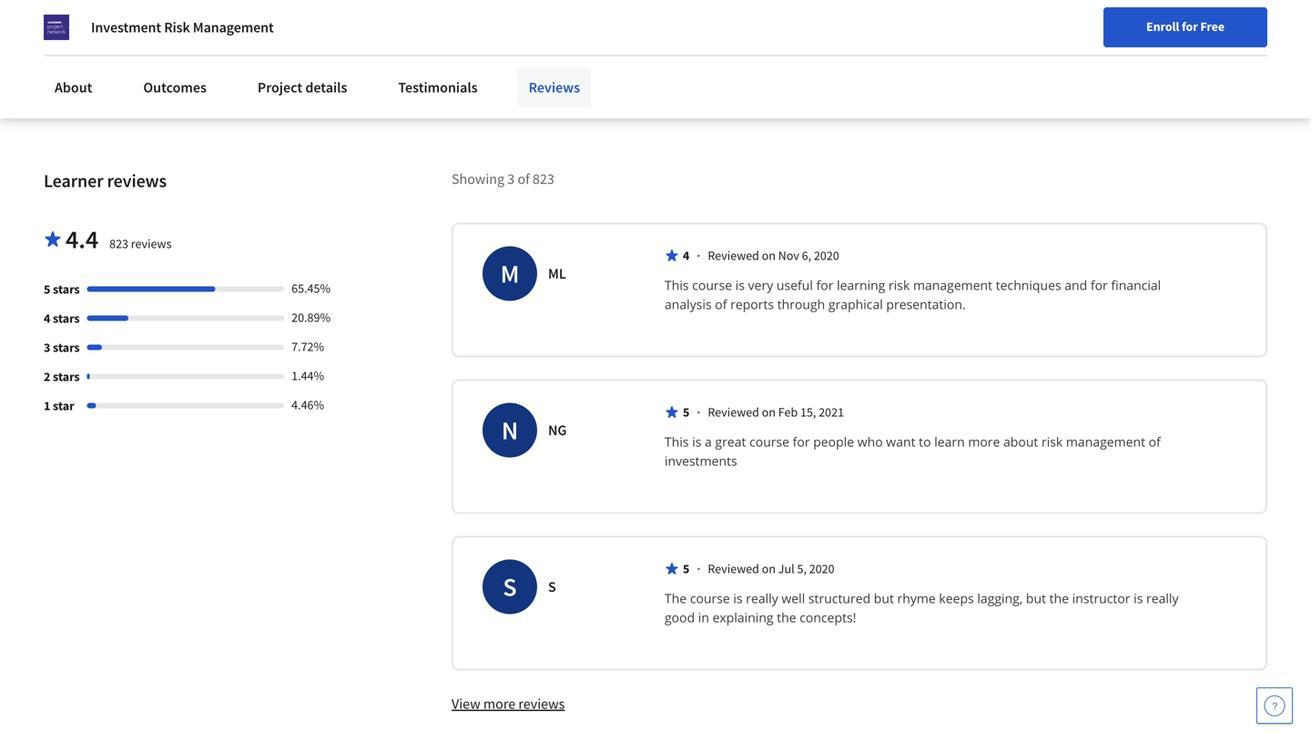 Task type: describe. For each thing, give the bounding box(es) containing it.
courses inside "to be able to take courses at my own pace and rhythm has been an amazing experience. i can learn whenever it fits my schedule and mood."
[[176, 8, 223, 26]]

"i
[[373, 8, 383, 26]]

15,
[[801, 404, 816, 420]]

4.4
[[66, 223, 98, 255]]

to inside the "learning isn't just about being better at your job: it's so much more than that. coursera allows me to learn without limits."
[[1122, 52, 1134, 70]]

5 for s
[[683, 561, 690, 577]]

7.72%
[[292, 338, 324, 355]]

and inside this course is very useful for learning risk management techniques and for financial analysis of reports through graphical presentation.
[[1065, 277, 1088, 294]]

that.
[[1198, 30, 1227, 48]]

learning
[[837, 277, 886, 294]]

my inside "i directly applied the concepts and skills i learned from my courses to an exciting new project at work."
[[462, 30, 480, 48]]

well
[[782, 590, 805, 607]]

1.44%
[[292, 368, 324, 384]]

view more reviews link
[[452, 694, 565, 713]]

rhyme
[[898, 590, 936, 607]]

own
[[262, 8, 289, 26]]

been
[[190, 30, 221, 48]]

0 vertical spatial 823
[[533, 170, 554, 188]]

to inside "i directly applied the concepts and skills i learned from my courses to an exciting new project at work."
[[533, 30, 545, 48]]

course for m
[[692, 277, 732, 294]]

enroll for free
[[1147, 18, 1225, 35]]

"to
[[60, 8, 81, 26]]

instructor
[[1073, 590, 1131, 607]]

1
[[44, 398, 50, 414]]

topics
[[839, 8, 876, 26]]

for link
[[262, 0, 371, 36]]

on for m
[[762, 247, 776, 264]]

on inside "when i need courses on topics that my university doesn't offer, coursera is one of the best places to go."
[[820, 8, 836, 26]]

"when
[[687, 8, 727, 26]]

management inside this course is very useful for learning risk management techniques and for financial analysis of reports through graphical presentation.
[[913, 277, 993, 294]]

my down 'experience.'
[[60, 73, 79, 92]]

best
[[725, 52, 751, 70]]

at inside "i directly applied the concepts and skills i learned from my courses to an exciting new project at work."
[[448, 52, 460, 70]]

schedule
[[82, 73, 137, 92]]

that
[[879, 8, 904, 26]]

businesses
[[173, 9, 240, 27]]

learn for more
[[1137, 52, 1168, 70]]

4 stars
[[44, 310, 80, 327]]

about
[[55, 78, 92, 97]]

management
[[193, 18, 274, 36]]

for individuals
[[29, 9, 121, 27]]

outcomes link
[[132, 67, 218, 107]]

and up 'experience.'
[[92, 30, 115, 48]]

help center image
[[1264, 695, 1286, 717]]

the down well
[[777, 609, 797, 626]]

for left the financial
[[1091, 277, 1108, 294]]

0 horizontal spatial s
[[503, 571, 517, 603]]

reviews
[[529, 78, 580, 97]]

outcomes
[[143, 78, 207, 97]]

me
[[1099, 52, 1119, 70]]

ng
[[548, 421, 567, 440]]

reports
[[731, 296, 774, 313]]

financial
[[1111, 277, 1161, 294]]

need
[[737, 8, 768, 26]]

2 but from the left
[[1026, 590, 1046, 607]]

1 vertical spatial 3
[[44, 339, 50, 356]]

graphical
[[829, 296, 883, 313]]

enroll for free button
[[1104, 7, 1268, 47]]

work."
[[463, 52, 502, 70]]

rhythm
[[118, 30, 163, 48]]

useful
[[777, 277, 813, 294]]

to inside "to be able to take courses at my own pace and rhythm has been an amazing experience. i can learn whenever it fits my schedule and mood."
[[131, 8, 144, 26]]

investments
[[665, 452, 737, 470]]

and inside "i directly applied the concepts and skills i learned from my courses to an exciting new project at work."
[[564, 8, 588, 26]]

feb
[[778, 404, 798, 420]]

project details
[[258, 78, 347, 97]]

testimonials
[[398, 78, 478, 97]]

exciting
[[567, 30, 614, 48]]

concepts!
[[800, 609, 856, 626]]

great
[[715, 433, 746, 451]]

go."
[[811, 52, 834, 70]]

1 star
[[44, 398, 74, 414]]

stars for 4 stars
[[53, 310, 80, 327]]

enroll
[[1147, 18, 1180, 35]]

able
[[102, 8, 129, 26]]

new
[[373, 52, 399, 70]]

people
[[813, 433, 854, 451]]

project
[[258, 78, 302, 97]]

fits
[[273, 52, 291, 70]]

management inside this is a great course for people who want to learn more about risk management of investments
[[1066, 433, 1146, 451]]

is inside "when i need courses on topics that my university doesn't offer, coursera is one of the best places to go."
[[890, 30, 900, 48]]

can
[[140, 52, 162, 70]]

i inside "to be able to take courses at my own pace and rhythm has been an amazing experience. i can learn whenever it fits my schedule and mood."
[[133, 52, 137, 70]]

better
[[1193, 8, 1230, 26]]

a
[[705, 433, 712, 451]]

course inside this is a great course for people who want to learn more about risk management of investments
[[750, 433, 790, 451]]

at for courses
[[226, 8, 238, 26]]

good
[[665, 609, 695, 626]]

techniques
[[996, 277, 1062, 294]]

it
[[261, 52, 270, 70]]

coursera inside the "learning isn't just about being better at your job: it's so much more than that. coursera allows me to learn without limits."
[[1000, 52, 1054, 70]]

testimonials link
[[387, 67, 489, 107]]

course for s
[[690, 590, 730, 607]]

about inside the "learning isn't just about being better at your job: it's so much more than that. coursera allows me to learn without limits."
[[1117, 8, 1153, 26]]

more inside the "learning isn't just about being better at your job: it's so much more than that. coursera allows me to learn without limits."
[[1132, 30, 1164, 48]]

be
[[84, 8, 99, 26]]

reviewed for m
[[708, 247, 759, 264]]

coursera inside "when i need courses on topics that my university doesn't offer, coursera is one of the best places to go."
[[832, 30, 887, 48]]

is right instructor
[[1134, 590, 1143, 607]]

individuals
[[52, 9, 121, 27]]

reviews for 823 reviews
[[131, 236, 172, 252]]

english
[[1016, 57, 1060, 75]]

so
[[1077, 30, 1091, 48]]

reviews link
[[518, 67, 591, 107]]

3 for from the left
[[269, 9, 289, 27]]

my left own
[[240, 8, 259, 26]]

0 horizontal spatial more
[[483, 695, 516, 713]]

reviewed on nov 6, 2020
[[708, 247, 839, 264]]

banner navigation
[[15, 0, 512, 36]]

reviewed on feb 15, 2021
[[708, 404, 844, 420]]

your
[[1000, 30, 1028, 48]]

4 for 4
[[683, 247, 690, 264]]

reviews for learner reviews
[[107, 170, 167, 192]]

2 stars
[[44, 369, 80, 385]]

i inside "when i need courses on topics that my university doesn't offer, coursera is one of the best places to go."
[[730, 8, 734, 26]]

investment
[[91, 18, 161, 36]]



Task type: locate. For each thing, give the bounding box(es) containing it.
course up in
[[690, 590, 730, 607]]

course up 'analysis'
[[692, 277, 732, 294]]

project
[[402, 52, 445, 70]]

0 horizontal spatial at
[[226, 8, 238, 26]]

is inside this is a great course for people who want to learn more about risk management of investments
[[692, 433, 702, 451]]

823 right showing
[[533, 170, 554, 188]]

0 vertical spatial course
[[692, 277, 732, 294]]

really right instructor
[[1147, 590, 1179, 607]]

to inside "when i need courses on topics that my university doesn't offer, coursera is one of the best places to go."
[[795, 52, 808, 70]]

0 horizontal spatial but
[[874, 590, 894, 607]]

jul
[[778, 561, 795, 577]]

3 up 2
[[44, 339, 50, 356]]

reviews
[[107, 170, 167, 192], [131, 236, 172, 252], [519, 695, 565, 713]]

whenever
[[198, 52, 258, 70]]

1 vertical spatial reviews
[[131, 236, 172, 252]]

2
[[44, 369, 50, 385]]

for inside enroll for free button
[[1182, 18, 1198, 35]]

skills
[[591, 8, 621, 26]]

reviewed on jul 5, 2020
[[708, 561, 835, 577]]

learn inside "to be able to take courses at my own pace and rhythm has been an amazing experience. i can learn whenever it fits my schedule and mood."
[[164, 52, 196, 70]]

4 stars from the top
[[53, 369, 80, 385]]

is
[[890, 30, 900, 48], [736, 277, 745, 294], [692, 433, 702, 451], [734, 590, 743, 607], [1134, 590, 1143, 607]]

is left a
[[692, 433, 702, 451]]

view more reviews
[[452, 695, 565, 713]]

0 vertical spatial more
[[1132, 30, 1164, 48]]

0 vertical spatial this
[[665, 277, 689, 294]]

of inside "when i need courses on topics that my university doesn't offer, coursera is one of the best places to go."
[[687, 52, 699, 70]]

for up the amazing
[[269, 9, 289, 27]]

an inside "to be able to take courses at my own pace and rhythm has been an amazing experience. i can learn whenever it fits my schedule and mood."
[[223, 30, 239, 48]]

on up the offer,
[[820, 8, 836, 26]]

0 horizontal spatial 4
[[44, 310, 50, 327]]

0 vertical spatial 3
[[508, 170, 515, 188]]

about link
[[44, 67, 103, 107]]

limits."
[[1000, 73, 1042, 92]]

learned
[[380, 30, 427, 48]]

nov
[[778, 247, 800, 264]]

0 horizontal spatial really
[[746, 590, 778, 607]]

lagging,
[[978, 590, 1023, 607]]

about inside this is a great course for people who want to learn more about risk management of investments
[[1004, 433, 1039, 451]]

m
[[501, 258, 519, 290]]

5
[[44, 281, 50, 298], [683, 404, 690, 420], [683, 561, 690, 577]]

is left very
[[736, 277, 745, 294]]

to right the me
[[1122, 52, 1134, 70]]

at for better
[[1232, 8, 1245, 26]]

5,
[[797, 561, 807, 577]]

2 this from the top
[[665, 433, 689, 451]]

0 horizontal spatial management
[[913, 277, 993, 294]]

for up has
[[151, 9, 171, 27]]

risk inside this is a great course for people who want to learn more about risk management of investments
[[1042, 433, 1063, 451]]

reviews up 823 reviews
[[107, 170, 167, 192]]

doesn't
[[749, 30, 795, 48]]

0 vertical spatial 2020
[[814, 247, 839, 264]]

at inside the "learning isn't just about being better at your job: it's so much more than that. coursera allows me to learn without limits."
[[1232, 8, 1245, 26]]

investment risk management
[[91, 18, 274, 36]]

coursera down topics
[[832, 30, 887, 48]]

this inside this course is very useful for learning risk management techniques and for financial analysis of reports through graphical presentation.
[[665, 277, 689, 294]]

1 vertical spatial 4
[[44, 310, 50, 327]]

keeps
[[939, 590, 974, 607]]

and
[[564, 8, 588, 26], [92, 30, 115, 48], [140, 73, 163, 92], [1065, 277, 1088, 294]]

the right the applied in the top left of the page
[[484, 8, 504, 26]]

2 horizontal spatial for
[[269, 9, 289, 27]]

2 reviewed from the top
[[708, 404, 759, 420]]

0 horizontal spatial risk
[[889, 277, 910, 294]]

more right want
[[968, 433, 1000, 451]]

amazing
[[242, 30, 294, 48]]

20.89%
[[292, 309, 331, 326]]

1 horizontal spatial at
[[448, 52, 460, 70]]

about
[[1117, 8, 1153, 26], [1004, 433, 1039, 451]]

0 vertical spatial reviews
[[107, 170, 167, 192]]

reviews inside view more reviews link
[[519, 695, 565, 713]]

has
[[166, 30, 187, 48]]

and up exciting
[[564, 8, 588, 26]]

1 horizontal spatial 823
[[533, 170, 554, 188]]

0 horizontal spatial about
[[1004, 433, 1039, 451]]

learn down than
[[1137, 52, 1168, 70]]

stars for 5 stars
[[53, 281, 80, 298]]

than
[[1167, 30, 1195, 48]]

is left one
[[890, 30, 900, 48]]

this up investments on the right of the page
[[665, 433, 689, 451]]

2020 for s
[[809, 561, 835, 577]]

to
[[131, 8, 144, 26], [533, 30, 545, 48], [795, 52, 808, 70], [1122, 52, 1134, 70], [919, 433, 931, 451]]

i inside "i directly applied the concepts and skills i learned from my courses to an exciting new project at work."
[[373, 30, 377, 48]]

0 horizontal spatial 823
[[109, 236, 128, 252]]

for right useful
[[817, 277, 834, 294]]

0 vertical spatial about
[[1117, 8, 1153, 26]]

reviewed for n
[[708, 404, 759, 420]]

analysis
[[665, 296, 712, 313]]

1 vertical spatial coursera
[[1000, 52, 1054, 70]]

1 horizontal spatial risk
[[1042, 433, 1063, 451]]

1 horizontal spatial about
[[1117, 8, 1153, 26]]

0 vertical spatial coursera
[[832, 30, 887, 48]]

explaining
[[713, 609, 774, 626]]

really up explaining
[[746, 590, 778, 607]]

1 vertical spatial risk
[[1042, 433, 1063, 451]]

for for businesses
[[151, 9, 171, 27]]

1 horizontal spatial more
[[968, 433, 1000, 451]]

the left instructor
[[1050, 590, 1069, 607]]

job:
[[1030, 30, 1054, 48]]

the down the university
[[702, 52, 722, 70]]

english button
[[983, 36, 1093, 96]]

1 an from the left
[[223, 30, 239, 48]]

applied
[[435, 8, 481, 26]]

for
[[29, 9, 49, 27], [151, 9, 171, 27], [269, 9, 289, 27]]

course inside this course is very useful for learning risk management techniques and for financial analysis of reports through graphical presentation.
[[692, 277, 732, 294]]

presentation.
[[887, 296, 966, 313]]

at inside "to be able to take courses at my own pace and rhythm has been an amazing experience. i can learn whenever it fits my schedule and mood."
[[226, 8, 238, 26]]

reviewed up very
[[708, 247, 759, 264]]

concepts
[[507, 8, 562, 26]]

of inside this is a great course for people who want to learn more about risk management of investments
[[1149, 433, 1161, 451]]

without
[[1171, 52, 1219, 70]]

isn't
[[1062, 8, 1088, 26]]

stars for 2 stars
[[53, 369, 80, 385]]

details
[[305, 78, 347, 97]]

reviewed up great
[[708, 404, 759, 420]]

2 vertical spatial course
[[690, 590, 730, 607]]

the
[[665, 590, 687, 607]]

1 horizontal spatial an
[[548, 30, 564, 48]]

5 up the
[[683, 561, 690, 577]]

to left go."
[[795, 52, 808, 70]]

0 horizontal spatial learn
[[164, 52, 196, 70]]

1 vertical spatial i
[[373, 30, 377, 48]]

the inside "when i need courses on topics that my university doesn't offer, coursera is one of the best places to go."
[[702, 52, 722, 70]]

1 stars from the top
[[53, 281, 80, 298]]

1 horizontal spatial coursera
[[1000, 52, 1054, 70]]

free
[[1201, 18, 1225, 35]]

this
[[665, 277, 689, 294], [665, 433, 689, 451]]

0 vertical spatial i
[[730, 8, 734, 26]]

pace
[[60, 30, 89, 48]]

2 horizontal spatial at
[[1232, 8, 1245, 26]]

5 for n
[[683, 404, 690, 420]]

None search field
[[260, 48, 560, 84]]

stars up the 2 stars
[[53, 339, 80, 356]]

very
[[748, 277, 773, 294]]

1 for from the left
[[29, 9, 49, 27]]

coursera up limits."
[[1000, 52, 1054, 70]]

more left than
[[1132, 30, 1164, 48]]

more
[[1132, 30, 1164, 48], [968, 433, 1000, 451], [483, 695, 516, 713]]

0 horizontal spatial an
[[223, 30, 239, 48]]

this up 'analysis'
[[665, 277, 689, 294]]

the course is really well structured but rhyme keeps lagging, but the instructor is really good in explaining the concepts!
[[665, 590, 1182, 626]]

is up explaining
[[734, 590, 743, 607]]

stars down 5 stars
[[53, 310, 80, 327]]

2 horizontal spatial i
[[730, 8, 734, 26]]

to inside this is a great course for people who want to learn more about risk management of investments
[[919, 433, 931, 451]]

0 vertical spatial reviewed
[[708, 247, 759, 264]]

0 horizontal spatial courses
[[176, 8, 223, 26]]

courses up been
[[176, 8, 223, 26]]

0 vertical spatial 5
[[44, 281, 50, 298]]

1 horizontal spatial for
[[151, 9, 171, 27]]

4.46%
[[292, 397, 324, 413]]

learn inside this is a great course for people who want to learn more about risk management of investments
[[935, 433, 965, 451]]

reviewed up explaining
[[708, 561, 759, 577]]

2 for from the left
[[151, 9, 171, 27]]

an down the concepts
[[548, 30, 564, 48]]

2 vertical spatial 5
[[683, 561, 690, 577]]

the inside "i directly applied the concepts and skills i learned from my courses to an exciting new project at work."
[[484, 8, 504, 26]]

this for m
[[665, 277, 689, 294]]

1 horizontal spatial really
[[1147, 590, 1179, 607]]

0 horizontal spatial i
[[133, 52, 137, 70]]

1 horizontal spatial courses
[[483, 30, 530, 48]]

for businesses
[[151, 9, 240, 27]]

1 horizontal spatial s
[[548, 578, 556, 596]]

reviews right view
[[519, 695, 565, 713]]

risk
[[889, 277, 910, 294], [1042, 433, 1063, 451]]

1 vertical spatial 2020
[[809, 561, 835, 577]]

1 horizontal spatial i
[[373, 30, 377, 48]]

more right view
[[483, 695, 516, 713]]

more inside this is a great course for people who want to learn more about risk management of investments
[[968, 433, 1000, 451]]

0 vertical spatial risk
[[889, 277, 910, 294]]

3
[[508, 170, 515, 188], [44, 339, 50, 356]]

1 horizontal spatial learn
[[935, 433, 965, 451]]

i
[[730, 8, 734, 26], [373, 30, 377, 48], [133, 52, 137, 70]]

"to be able to take courses at my own pace and rhythm has been an amazing experience. i can learn whenever it fits my schedule and mood."
[[60, 8, 294, 92]]

risk
[[164, 18, 190, 36]]

2 horizontal spatial courses
[[771, 8, 817, 26]]

on for s
[[762, 561, 776, 577]]

course down reviewed on feb 15, 2021
[[750, 433, 790, 451]]

for for individuals
[[29, 9, 49, 27]]

places
[[754, 52, 792, 70]]

"when i need courses on topics that my university doesn't offer, coursera is one of the best places to go."
[[687, 8, 926, 70]]

2 horizontal spatial more
[[1132, 30, 1164, 48]]

stars right 2
[[53, 369, 80, 385]]

risk inside this course is very useful for learning risk management techniques and for financial analysis of reports through graphical presentation.
[[889, 277, 910, 294]]

1 vertical spatial about
[[1004, 433, 1039, 451]]

to up the rhythm
[[131, 8, 144, 26]]

1 this from the top
[[665, 277, 689, 294]]

1 horizontal spatial 3
[[508, 170, 515, 188]]

n
[[502, 415, 518, 446]]

4 for 4 stars
[[44, 310, 50, 327]]

to down the concepts
[[533, 30, 545, 48]]

reviewed for s
[[708, 561, 759, 577]]

learn down has
[[164, 52, 196, 70]]

this for n
[[665, 433, 689, 451]]

courses inside "i directly applied the concepts and skills i learned from my courses to an exciting new project at work."
[[483, 30, 530, 48]]

just
[[1091, 8, 1114, 26]]

0 horizontal spatial 3
[[44, 339, 50, 356]]

stars for 3 stars
[[53, 339, 80, 356]]

1 vertical spatial 5
[[683, 404, 690, 420]]

and right techniques
[[1065, 277, 1088, 294]]

learn
[[164, 52, 196, 70], [1137, 52, 1168, 70], [935, 433, 965, 451]]

3 stars from the top
[[53, 339, 80, 356]]

4 up 'analysis'
[[683, 247, 690, 264]]

3 reviewed from the top
[[708, 561, 759, 577]]

courses
[[176, 8, 223, 26], [771, 8, 817, 26], [483, 30, 530, 48]]

2 horizontal spatial learn
[[1137, 52, 1168, 70]]

learner reviews
[[44, 170, 167, 192]]

really
[[746, 590, 778, 607], [1147, 590, 1179, 607]]

i left the need
[[730, 8, 734, 26]]

1 vertical spatial more
[[968, 433, 1000, 451]]

but right lagging,
[[1026, 590, 1046, 607]]

2 vertical spatial more
[[483, 695, 516, 713]]

1 reviewed from the top
[[708, 247, 759, 264]]

my up work." at the top left of page
[[462, 30, 480, 48]]

1 horizontal spatial 4
[[683, 247, 690, 264]]

courses inside "when i need courses on topics that my university doesn't offer, coursera is one of the best places to go."
[[771, 8, 817, 26]]

1 vertical spatial reviewed
[[708, 404, 759, 420]]

0 vertical spatial 4
[[683, 247, 690, 264]]

reviews right "4.4"
[[131, 236, 172, 252]]

823 reviews
[[109, 236, 172, 252]]

stars up 4 stars
[[53, 281, 80, 298]]

structured
[[809, 590, 871, 607]]

an up whenever
[[223, 30, 239, 48]]

on left jul
[[762, 561, 776, 577]]

4 down 5 stars
[[44, 310, 50, 327]]

showing 3 of 823
[[452, 170, 554, 188]]

1 horizontal spatial but
[[1026, 590, 1046, 607]]

2 vertical spatial i
[[133, 52, 137, 70]]

i down "i
[[373, 30, 377, 48]]

an inside "i directly applied the concepts and skills i learned from my courses to an exciting new project at work."
[[548, 30, 564, 48]]

2 an from the left
[[548, 30, 564, 48]]

my inside "when i need courses on topics that my university doesn't offer, coursera is one of the best places to go."
[[907, 8, 926, 26]]

coursera project network image
[[44, 15, 69, 40]]

learn right want
[[935, 433, 965, 451]]

i left the can
[[133, 52, 137, 70]]

at
[[226, 8, 238, 26], [1232, 8, 1245, 26], [448, 52, 460, 70]]

showing
[[452, 170, 505, 188]]

2020 for m
[[814, 247, 839, 264]]

of inside this course is very useful for learning risk management techniques and for financial analysis of reports through graphical presentation.
[[715, 296, 727, 313]]

learn for has
[[164, 52, 196, 70]]

0 horizontal spatial for
[[29, 9, 49, 27]]

"i directly applied the concepts and skills i learned from my courses to an exciting new project at work."
[[373, 8, 621, 70]]

2020 right 6,
[[814, 247, 839, 264]]

1 vertical spatial course
[[750, 433, 790, 451]]

courses up work." at the top left of page
[[483, 30, 530, 48]]

coursera image
[[22, 51, 138, 80]]

the
[[484, 8, 504, 26], [702, 52, 722, 70], [1050, 590, 1069, 607], [777, 609, 797, 626]]

for left free
[[1182, 18, 1198, 35]]

for inside this is a great course for people who want to learn more about risk management of investments
[[793, 433, 810, 451]]

0 horizontal spatial coursera
[[832, 30, 887, 48]]

my up one
[[907, 8, 926, 26]]

on left 'feb'
[[762, 404, 776, 420]]

1 horizontal spatial management
[[1066, 433, 1146, 451]]

this inside this is a great course for people who want to learn more about risk management of investments
[[665, 433, 689, 451]]

but left rhyme
[[874, 590, 894, 607]]

for
[[1182, 18, 1198, 35], [817, 277, 834, 294], [1091, 277, 1108, 294], [793, 433, 810, 451]]

2 vertical spatial reviewed
[[708, 561, 759, 577]]

to right want
[[919, 433, 931, 451]]

much
[[1094, 30, 1129, 48]]

823 right "4.4"
[[109, 236, 128, 252]]

5 up investments on the right of the page
[[683, 404, 690, 420]]

2 stars from the top
[[53, 310, 80, 327]]

learn inside the "learning isn't just about being better at your job: it's so much more than that. coursera allows me to learn without limits."
[[1137, 52, 1168, 70]]

5 up 4 stars
[[44, 281, 50, 298]]

courses up the offer,
[[771, 8, 817, 26]]

for down 15,
[[793, 433, 810, 451]]

"learning
[[1000, 8, 1059, 26]]

and down the can
[[140, 73, 163, 92]]

ml
[[548, 265, 566, 283]]

for left "to
[[29, 9, 49, 27]]

2020 right 5,
[[809, 561, 835, 577]]

on left nov
[[762, 247, 776, 264]]

1 vertical spatial management
[[1066, 433, 1146, 451]]

0 vertical spatial management
[[913, 277, 993, 294]]

1 vertical spatial this
[[665, 433, 689, 451]]

2 really from the left
[[1147, 590, 1179, 607]]

1 but from the left
[[874, 590, 894, 607]]

1 vertical spatial 823
[[109, 236, 128, 252]]

is inside this course is very useful for learning risk management techniques and for financial analysis of reports through graphical presentation.
[[736, 277, 745, 294]]

but
[[874, 590, 894, 607], [1026, 590, 1046, 607]]

5 stars
[[44, 281, 80, 298]]

3 right showing
[[508, 170, 515, 188]]

2 vertical spatial reviews
[[519, 695, 565, 713]]

course inside the course is really well structured but rhyme keeps lagging, but the instructor is really good in explaining the concepts!
[[690, 590, 730, 607]]

on for n
[[762, 404, 776, 420]]

learner
[[44, 170, 103, 192]]

1 really from the left
[[746, 590, 778, 607]]

offer,
[[798, 30, 829, 48]]



Task type: vqa. For each thing, say whether or not it's contained in the screenshot.


